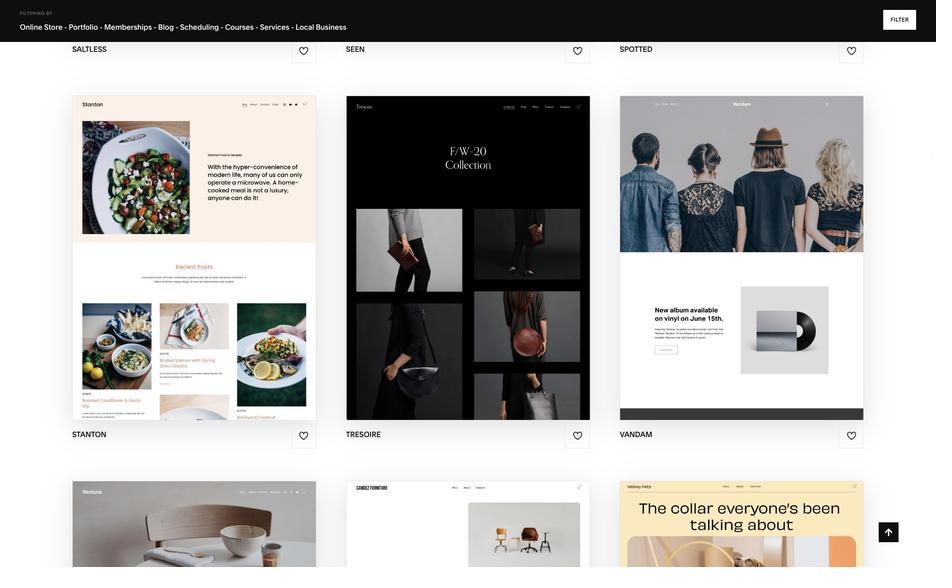 Task type: describe. For each thing, give the bounding box(es) containing it.
start for preview tresoire
[[415, 241, 442, 251]]

memberships
[[104, 23, 152, 32]]

2 vertical spatial stanton
[[72, 430, 106, 439]]

start with tresoire
[[415, 241, 512, 251]]

add saltless to your favorites list image
[[299, 46, 309, 56]]

2 vertical spatial tresoire
[[346, 430, 381, 439]]

portfolio
[[69, 23, 98, 32]]

with for stanton
[[171, 241, 193, 251]]

3 start from the left
[[690, 241, 718, 251]]

filter
[[891, 16, 909, 23]]

preview stanton link
[[152, 251, 236, 276]]

2 - from the left
[[100, 23, 103, 32]]

start with stanton
[[141, 241, 238, 251]]

vandam inside button
[[745, 241, 785, 251]]

preview tresoire link
[[426, 251, 510, 276]]

with for tresoire
[[444, 241, 467, 251]]

blog
[[158, 23, 174, 32]]

preview for preview tresoire
[[426, 258, 465, 269]]

by
[[46, 11, 53, 16]]

ventura image
[[73, 482, 316, 568]]

1 - from the left
[[64, 23, 67, 32]]

filtering
[[20, 11, 45, 16]]

3 - from the left
[[154, 23, 157, 32]]

saltless
[[72, 45, 107, 54]]

0 horizontal spatial vandam
[[620, 430, 653, 439]]

7 - from the left
[[291, 23, 294, 32]]

start with tresoire button
[[415, 234, 522, 258]]

start with vandam
[[690, 241, 785, 251]]

add seen to your favorites list image
[[573, 46, 583, 56]]

online store - portfolio - memberships - blog - scheduling - courses - services - local business
[[20, 23, 347, 32]]

spotted
[[620, 45, 653, 54]]

start with stanton button
[[141, 234, 247, 258]]

vandam image
[[621, 96, 864, 421]]

6 - from the left
[[256, 23, 258, 32]]



Task type: vqa. For each thing, say whether or not it's contained in the screenshot.
the middle WITH
yes



Task type: locate. For each thing, give the bounding box(es) containing it.
preview tresoire
[[426, 258, 510, 269]]

wesley image
[[621, 482, 864, 568]]

1 with from the left
[[171, 241, 193, 251]]

add tresoire to your favorites list image
[[573, 431, 583, 441]]

- right 'courses'
[[256, 23, 258, 32]]

back to top image
[[884, 528, 894, 538]]

1 vertical spatial vandam
[[620, 430, 653, 439]]

seen
[[346, 45, 365, 54]]

1 horizontal spatial with
[[444, 241, 467, 251]]

- right portfolio
[[100, 23, 103, 32]]

filter button
[[884, 10, 917, 30]]

0 horizontal spatial start
[[141, 241, 168, 251]]

preview down start with stanton
[[152, 258, 192, 269]]

camdez image
[[347, 482, 590, 568]]

0 vertical spatial tresoire
[[469, 241, 512, 251]]

1 horizontal spatial vandam
[[745, 241, 785, 251]]

store
[[44, 23, 63, 32]]

4 - from the left
[[176, 23, 178, 32]]

with
[[171, 241, 193, 251], [444, 241, 467, 251], [720, 241, 743, 251]]

0 horizontal spatial preview
[[152, 258, 192, 269]]

stanton inside button
[[196, 241, 238, 251]]

saltless image
[[73, 0, 316, 35]]

stanton image
[[73, 96, 316, 421]]

preview stanton
[[152, 258, 236, 269]]

2 with from the left
[[444, 241, 467, 251]]

1 horizontal spatial start
[[415, 241, 442, 251]]

vandam
[[745, 241, 785, 251], [620, 430, 653, 439]]

start for preview stanton
[[141, 241, 168, 251]]

add vandam to your favorites list image
[[847, 431, 857, 441]]

preview for preview stanton
[[152, 258, 192, 269]]

- right store
[[64, 23, 67, 32]]

- right blog
[[176, 23, 178, 32]]

tresoire
[[469, 241, 512, 251], [467, 258, 510, 269], [346, 430, 381, 439]]

1 horizontal spatial preview
[[426, 258, 465, 269]]

tresoire inside button
[[469, 241, 512, 251]]

5 - from the left
[[221, 23, 224, 32]]

1 start from the left
[[141, 241, 168, 251]]

0 horizontal spatial with
[[171, 241, 193, 251]]

2 preview from the left
[[426, 258, 465, 269]]

0 vertical spatial vandam
[[745, 241, 785, 251]]

0 vertical spatial stanton
[[196, 241, 238, 251]]

- left 'courses'
[[221, 23, 224, 32]]

1 preview from the left
[[152, 258, 192, 269]]

local
[[296, 23, 314, 32]]

preview down start with tresoire
[[426, 258, 465, 269]]

scheduling
[[180, 23, 219, 32]]

1 vertical spatial stanton
[[194, 258, 236, 269]]

filtering by
[[20, 11, 53, 16]]

-
[[64, 23, 67, 32], [100, 23, 103, 32], [154, 23, 157, 32], [176, 23, 178, 32], [221, 23, 224, 32], [256, 23, 258, 32], [291, 23, 294, 32]]

add stanton to your favorites list image
[[299, 431, 309, 441]]

2 horizontal spatial with
[[720, 241, 743, 251]]

preview
[[152, 258, 192, 269], [426, 258, 465, 269]]

tresoire image
[[347, 96, 590, 421]]

business
[[316, 23, 347, 32]]

services
[[260, 23, 290, 32]]

2 start from the left
[[415, 241, 442, 251]]

online
[[20, 23, 42, 32]]

- left blog
[[154, 23, 157, 32]]

2 horizontal spatial start
[[690, 241, 718, 251]]

add spotted to your favorites list image
[[847, 46, 857, 56]]

stanton
[[196, 241, 238, 251], [194, 258, 236, 269], [72, 430, 106, 439]]

1 vertical spatial tresoire
[[467, 258, 510, 269]]

courses
[[225, 23, 254, 32]]

start with vandam button
[[690, 234, 794, 258]]

3 with from the left
[[720, 241, 743, 251]]

start
[[141, 241, 168, 251], [415, 241, 442, 251], [690, 241, 718, 251]]

- left local
[[291, 23, 294, 32]]



